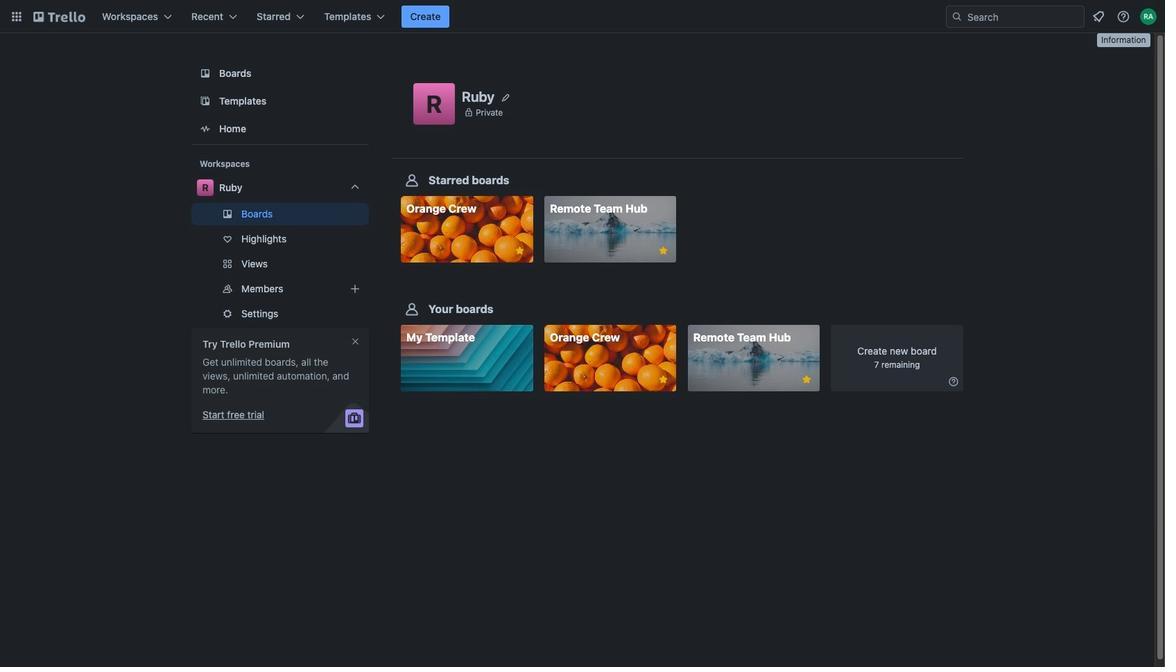 Task type: describe. For each thing, give the bounding box(es) containing it.
template board image
[[197, 93, 214, 110]]

Search field
[[963, 7, 1084, 26]]

board image
[[197, 65, 214, 82]]

2 horizontal spatial click to unstar this board. it will be removed from your starred list. image
[[800, 374, 813, 386]]

home image
[[197, 121, 214, 137]]



Task type: vqa. For each thing, say whether or not it's contained in the screenshot.
create card from template button
no



Task type: locate. For each thing, give the bounding box(es) containing it.
sm image
[[947, 375, 960, 389]]

add image
[[347, 281, 363, 298]]

ruby anderson (rubyanderson7) image
[[1140, 8, 1157, 25]]

0 notifications image
[[1090, 8, 1107, 25]]

1 horizontal spatial click to unstar this board. it will be removed from your starred list. image
[[657, 245, 669, 257]]

click to unstar this board. it will be removed from your starred list. image
[[514, 245, 526, 257], [657, 245, 669, 257], [800, 374, 813, 386]]

back to home image
[[33, 6, 85, 28]]

open information menu image
[[1117, 10, 1130, 24]]

search image
[[951, 11, 963, 22]]

0 horizontal spatial click to unstar this board. it will be removed from your starred list. image
[[514, 245, 526, 257]]

primary element
[[0, 0, 1165, 33]]

tooltip
[[1097, 33, 1150, 47]]



